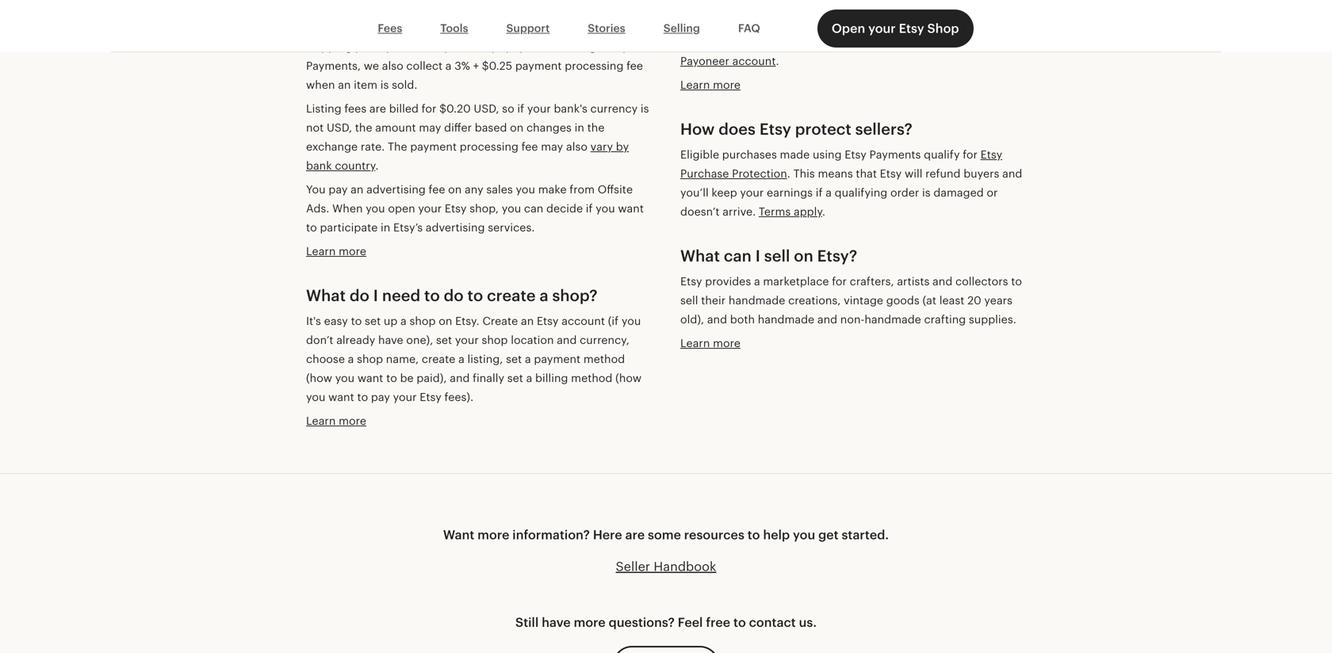 Task type: describe. For each thing, give the bounding box(es) containing it.
vary by bank country link
[[306, 140, 629, 172]]

it's
[[306, 315, 321, 327]]

vary
[[590, 140, 613, 153]]

payoneer
[[680, 55, 729, 67]]

etsy purchase protection link
[[680, 148, 1002, 180]]

more right want
[[477, 528, 509, 542]]

here
[[593, 528, 622, 542]]

etsy inside . this means that etsy will refund buyers and you'll keep your earnings if a qualifying order is damaged or doesn't arrive.
[[880, 167, 902, 180]]

from
[[569, 183, 595, 196]]

account inside deposited into your payoneer account
[[732, 55, 776, 67]]

and up least
[[932, 275, 952, 288]]

what for what do i need to do to create a shop?
[[306, 286, 346, 305]]

listing
[[306, 102, 341, 115]]

2 do from the left
[[444, 286, 464, 305]]

etsy up "location"
[[537, 315, 559, 327]]

using
[[813, 148, 842, 161]]

0 vertical spatial advertising
[[366, 183, 426, 196]]

an inside you pay an advertising fee on any sales you make from offsite ads. when you open your etsy shop, you can decide if you want to participate in etsy's advertising services.
[[351, 183, 363, 196]]

eligible purchases made using etsy payments qualify for
[[680, 148, 980, 161]]

currency,
[[580, 334, 629, 346]]

stories link
[[569, 13, 644, 44]]

learn more down old),
[[680, 337, 741, 349]]

set right "finally"
[[507, 372, 523, 384]]

qualify
[[924, 148, 960, 161]]

into
[[946, 35, 966, 48]]

learn more down choose
[[306, 414, 366, 427]]

and down their
[[707, 313, 727, 326]]

support
[[506, 22, 550, 35]]

your inside you pay an advertising fee on any sales you make from offsite ads. when you open your etsy shop, you can decide if you want to participate in etsy's advertising services.
[[418, 202, 442, 215]]

so
[[502, 102, 514, 115]]

apply
[[794, 205, 822, 218]]

contact
[[749, 616, 796, 630]]

both
[[730, 313, 755, 326]]

means
[[818, 167, 853, 180]]

more for learn more link underneath "participate"
[[339, 245, 366, 257]]

on up marketplace
[[794, 247, 813, 265]]

differ
[[444, 121, 472, 134]]

open
[[832, 21, 865, 36]]

sell inside the etsy provides a marketplace for crafters, artists and collectors to sell their handmade creations, vintage goods (at least 20 years old), and both handmade and non-handmade crafting supplies.
[[680, 294, 698, 307]]

0 vertical spatial usd,
[[474, 102, 499, 115]]

terms apply .
[[759, 205, 825, 218]]

earnings
[[767, 186, 813, 199]]

keep
[[712, 186, 737, 199]]

a down already
[[348, 353, 354, 365]]

to inside the etsy provides a marketplace for crafters, artists and collectors to sell their handmade creations, vintage goods (at least 20 years old), and both handmade and non-handmade crafting supplies.
[[1011, 275, 1022, 288]]

resources
[[684, 528, 744, 542]]

1 vertical spatial are
[[625, 528, 645, 542]]

stories
[[588, 22, 625, 35]]

will
[[905, 167, 922, 180]]

faq
[[738, 22, 760, 35]]

a left shop?
[[539, 286, 548, 305]]

marketplace
[[763, 275, 829, 288]]

open your etsy shop
[[832, 21, 959, 36]]

etsy?
[[817, 247, 857, 265]]

handbook
[[654, 560, 716, 574]]

1 horizontal spatial create
[[487, 286, 536, 305]]

to up already
[[351, 315, 362, 327]]

deposited into your payoneer account link
[[680, 35, 993, 67]]

deposited into your payoneer account
[[680, 35, 993, 67]]

learn more down payoneer
[[680, 78, 741, 91]]

and up fees).
[[450, 372, 470, 384]]

set right one),
[[436, 334, 452, 346]]

a down "location"
[[525, 353, 531, 365]]

sales
[[486, 183, 513, 196]]

a inside . this means that etsy will refund buyers and you'll keep your earnings if a qualifying order is damaged or doesn't arrive.
[[826, 186, 832, 199]]

2 horizontal spatial shop
[[482, 334, 508, 346]]

crafters,
[[850, 275, 894, 288]]

be
[[400, 372, 414, 384]]

services.
[[488, 221, 535, 234]]

learn more link down payoneer
[[680, 78, 741, 91]]

purchases
[[722, 148, 777, 161]]

on inside listing fees are billed for $0.20 usd, so if your bank's currency is not usd, the amount may differ based on changes in the exchange rate. the payment processing fee may also
[[510, 121, 523, 134]]

learn more link down "participate"
[[306, 245, 366, 257]]

0 vertical spatial shop
[[410, 315, 436, 327]]

name,
[[386, 353, 419, 365]]

open
[[388, 202, 415, 215]]

for for artists
[[832, 275, 847, 288]]

learn down payoneer
[[680, 78, 710, 91]]

handmade down creations,
[[758, 313, 814, 326]]

country
[[335, 159, 375, 172]]

want more information? here are some resources to help you get started.
[[443, 528, 889, 542]]

what for what can i sell on etsy?
[[680, 247, 720, 265]]

etsy up 'that'
[[845, 148, 866, 161]]

a left listing,
[[458, 353, 464, 365]]

decide
[[546, 202, 583, 215]]

1 vertical spatial advertising
[[426, 221, 485, 234]]

that
[[856, 167, 877, 180]]

set left up
[[365, 315, 381, 327]]

purchase
[[680, 167, 729, 180]]

payment inside listing fees are billed for $0.20 usd, so if your bank's currency is not usd, the amount may differ based on changes in the exchange rate. the payment processing fee may also
[[410, 140, 457, 153]]

vintage
[[844, 294, 883, 307]]

free
[[706, 616, 730, 630]]

if inside . this means that etsy will refund buyers and you'll keep your earnings if a qualifying order is damaged or doesn't arrive.
[[816, 186, 823, 199]]

20
[[967, 294, 981, 307]]

easy
[[324, 315, 348, 327]]

1 (how from the left
[[306, 372, 332, 384]]

$0.20
[[439, 102, 471, 115]]

1 horizontal spatial sell
[[764, 247, 790, 265]]

started.
[[842, 528, 889, 542]]

to right free
[[733, 616, 746, 630]]

payments
[[869, 148, 921, 161]]

payment inside the it's easy to set up a shop on etsy. create an etsy account (if you don't already have one), set your shop location and currency, choose a shop name, create a listing, set a payment method (how you want to be paid), and finally set a billing method (how you want to pay your etsy fees).
[[534, 353, 580, 365]]

exchange
[[306, 140, 358, 153]]

have inside the it's easy to set up a shop on etsy. create an etsy account (if you don't already have one), set your shop location and currency, choose a shop name, create a listing, set a payment method (how you want to be paid), and finally set a billing method (how you want to pay your etsy fees).
[[378, 334, 403, 346]]

any
[[465, 183, 483, 196]]

to inside you pay an advertising fee on any sales you make from offsite ads. when you open your etsy shop, you can decide if you want to participate in etsy's advertising services.
[[306, 221, 317, 234]]

listing fees are billed for $0.20 usd, so if your bank's currency is not usd, the amount may differ based on changes in the exchange rate. the payment processing fee may also
[[306, 102, 649, 153]]

years
[[984, 294, 1012, 307]]

2 (how from the left
[[615, 372, 642, 384]]

can inside you pay an advertising fee on any sales you make from offsite ads. when you open your etsy shop, you can decide if you want to participate in etsy's advertising services.
[[524, 202, 543, 215]]

up
[[384, 315, 398, 327]]

if inside you pay an advertising fee on any sales you make from offsite ads. when you open your etsy shop, you can decide if you want to participate in etsy's advertising services.
[[586, 202, 593, 215]]

already
[[336, 334, 375, 346]]

doesn't
[[680, 205, 720, 218]]

more for learn more link below old),
[[713, 337, 741, 349]]

on inside the it's easy to set up a shop on etsy. create an etsy account (if you don't already have one), set your shop location and currency, choose a shop name, create a listing, set a payment method (how you want to be paid), and finally set a billing method (how you want to pay your etsy fees).
[[439, 315, 452, 327]]

1 horizontal spatial can
[[724, 247, 752, 265]]

fee inside you pay an advertising fee on any sales you make from offsite ads. when you open your etsy shop, you can decide if you want to participate in etsy's advertising services.
[[429, 183, 445, 196]]

by
[[616, 140, 629, 153]]

an inside the it's easy to set up a shop on etsy. create an etsy account (if you don't already have one), set your shop location and currency, choose a shop name, create a listing, set a payment method (how you want to be paid), and finally set a billing method (how you want to pay your etsy fees).
[[521, 315, 534, 327]]

currency
[[590, 102, 638, 115]]

or
[[987, 186, 998, 199]]

still
[[515, 616, 539, 630]]

if inside listing fees are billed for $0.20 usd, so if your bank's currency is not usd, the amount may differ based on changes in the exchange rate. the payment processing fee may also
[[517, 102, 524, 115]]

your inside . this means that etsy will refund buyers and you'll keep your earnings if a qualifying order is damaged or doesn't arrive.
[[740, 186, 764, 199]]

0 vertical spatial method
[[583, 353, 625, 365]]

how
[[680, 120, 715, 138]]

learn down choose
[[306, 414, 336, 427]]

billed
[[389, 102, 419, 115]]

shop,
[[470, 202, 499, 215]]

2 horizontal spatial for
[[963, 148, 978, 161]]

artists
[[897, 275, 930, 288]]

made
[[780, 148, 810, 161]]

questions?
[[609, 616, 675, 630]]

your inside deposited into your payoneer account
[[969, 35, 993, 48]]

buyers
[[963, 167, 999, 180]]

support link
[[487, 13, 569, 44]]

finally
[[473, 372, 504, 384]]

also
[[566, 140, 587, 153]]

not
[[306, 121, 324, 134]]

a right up
[[400, 315, 407, 327]]

to left be
[[386, 372, 397, 384]]

to down already
[[357, 391, 368, 403]]

etsy up "made" in the top right of the page
[[759, 120, 791, 138]]



Task type: locate. For each thing, give the bounding box(es) containing it.
etsy down paid), on the bottom of page
[[420, 391, 441, 403]]

advertising up open
[[366, 183, 426, 196]]

(how down currency,
[[615, 372, 642, 384]]

1 horizontal spatial payment
[[534, 353, 580, 365]]

your
[[868, 21, 896, 36], [969, 35, 993, 48], [527, 102, 551, 115], [740, 186, 764, 199], [418, 202, 442, 215], [455, 334, 479, 346], [393, 391, 417, 403]]

may
[[419, 121, 441, 134], [541, 140, 563, 153]]

more for learn more link under choose
[[339, 414, 366, 427]]

1 vertical spatial i
[[373, 286, 378, 305]]

1 vertical spatial have
[[542, 616, 571, 630]]

how does etsy protect sellers?
[[680, 120, 913, 138]]

1 horizontal spatial pay
[[371, 391, 390, 403]]

more for learn more link under payoneer
[[713, 78, 741, 91]]

shop
[[927, 21, 959, 36]]

to right need at top left
[[424, 286, 440, 305]]

. inside . this means that etsy will refund buyers and you'll keep your earnings if a qualifying order is damaged or doesn't arrive.
[[787, 167, 790, 180]]

1 horizontal spatial shop
[[410, 315, 436, 327]]

what can i sell on etsy?
[[680, 247, 857, 265]]

an up "location"
[[521, 315, 534, 327]]

to
[[306, 221, 317, 234], [1011, 275, 1022, 288], [424, 286, 440, 305], [467, 286, 483, 305], [351, 315, 362, 327], [386, 372, 397, 384], [357, 391, 368, 403], [747, 528, 760, 542], [733, 616, 746, 630]]

1 horizontal spatial what
[[680, 247, 720, 265]]

1 horizontal spatial in
[[575, 121, 584, 134]]

if down from
[[586, 202, 593, 215]]

listing,
[[467, 353, 503, 365]]

0 horizontal spatial what
[[306, 286, 346, 305]]

0 horizontal spatial do
[[350, 286, 369, 305]]

a down means
[[826, 186, 832, 199]]

0 horizontal spatial are
[[369, 102, 386, 115]]

participate
[[320, 221, 378, 234]]

2 vertical spatial want
[[328, 391, 354, 403]]

handmade down 'goods'
[[864, 313, 921, 326]]

your inside listing fees are billed for $0.20 usd, so if your bank's currency is not usd, the amount may differ based on changes in the exchange rate. the payment processing fee may also
[[527, 102, 551, 115]]

location
[[511, 334, 554, 346]]

1 horizontal spatial if
[[586, 202, 593, 215]]

some
[[648, 528, 681, 542]]

1 vertical spatial method
[[571, 372, 612, 384]]

0 vertical spatial may
[[419, 121, 441, 134]]

0 vertical spatial create
[[487, 286, 536, 305]]

etsy inside you pay an advertising fee on any sales you make from offsite ads. when you open your etsy shop, you can decide if you want to participate in etsy's advertising services.
[[445, 202, 467, 215]]

method
[[583, 353, 625, 365], [571, 372, 612, 384]]

is right order
[[922, 186, 931, 199]]

0 horizontal spatial the
[[355, 121, 372, 134]]

one),
[[406, 334, 433, 346]]

qualifying
[[835, 186, 887, 199]]

1 the from the left
[[355, 121, 372, 134]]

method down currency,
[[583, 353, 625, 365]]

have down up
[[378, 334, 403, 346]]

for inside the etsy provides a marketplace for crafters, artists and collectors to sell their handmade creations, vintage goods (at least 20 years old), and both handmade and non-handmade crafting supplies.
[[832, 275, 847, 288]]

refund
[[925, 167, 961, 180]]

learn more down "participate"
[[306, 245, 366, 257]]

0 horizontal spatial payment
[[410, 140, 457, 153]]

want
[[443, 528, 474, 542]]

is inside . this means that etsy will refund buyers and you'll keep your earnings if a qualifying order is damaged or doesn't arrive.
[[922, 186, 931, 199]]

0 horizontal spatial is
[[641, 102, 649, 115]]

are inside listing fees are billed for $0.20 usd, so if your bank's currency is not usd, the amount may differ based on changes in the exchange rate. the payment processing fee may also
[[369, 102, 386, 115]]

fee inside listing fees are billed for $0.20 usd, so if your bank's currency is not usd, the amount may differ based on changes in the exchange rate. the payment processing fee may also
[[521, 140, 538, 153]]

0 horizontal spatial (how
[[306, 372, 332, 384]]

learn down "participate"
[[306, 245, 336, 257]]

0 horizontal spatial fee
[[429, 183, 445, 196]]

1 horizontal spatial usd,
[[474, 102, 499, 115]]

1 horizontal spatial is
[[922, 186, 931, 199]]

2 vertical spatial shop
[[357, 353, 383, 365]]

for right billed
[[422, 102, 436, 115]]

and inside . this means that etsy will refund buyers and you'll keep your earnings if a qualifying order is damaged or doesn't arrive.
[[1002, 167, 1022, 180]]

etsy down payments
[[880, 167, 902, 180]]

method right billing
[[571, 372, 612, 384]]

1 vertical spatial account
[[562, 315, 605, 327]]

on down so
[[510, 121, 523, 134]]

still have more questions? feel free to contact us.
[[515, 616, 817, 630]]

account down shop?
[[562, 315, 605, 327]]

the up vary
[[587, 121, 605, 134]]

(how down choose
[[306, 372, 332, 384]]

0 vertical spatial what
[[680, 247, 720, 265]]

advertising down "shop,"
[[426, 221, 485, 234]]

etsy purchase protection
[[680, 148, 1002, 180]]

want left be
[[357, 372, 383, 384]]

1 vertical spatial for
[[963, 148, 978, 161]]

1 vertical spatial payment
[[534, 353, 580, 365]]

etsy up buyers
[[980, 148, 1002, 161]]

learn more link down choose
[[306, 414, 366, 427]]

0 horizontal spatial account
[[562, 315, 605, 327]]

for down etsy?
[[832, 275, 847, 288]]

1 horizontal spatial (how
[[615, 372, 642, 384]]

0 horizontal spatial may
[[419, 121, 441, 134]]

us.
[[799, 616, 817, 630]]

payment down differ
[[410, 140, 457, 153]]

on left the any
[[448, 183, 462, 196]]

a
[[826, 186, 832, 199], [754, 275, 760, 288], [539, 286, 548, 305], [400, 315, 407, 327], [348, 353, 354, 365], [458, 353, 464, 365], [525, 353, 531, 365], [526, 372, 532, 384]]

payment
[[410, 140, 457, 153], [534, 353, 580, 365]]

1 horizontal spatial an
[[521, 315, 534, 327]]

0 vertical spatial if
[[517, 102, 524, 115]]

amount
[[375, 121, 416, 134]]

0 vertical spatial for
[[422, 102, 436, 115]]

eligible
[[680, 148, 719, 161]]

seller handbook link
[[611, 560, 721, 574]]

provides
[[705, 275, 751, 288]]

etsy provides a marketplace for crafters, artists and collectors to sell their handmade creations, vintage goods (at least 20 years old), and both handmade and non-handmade crafting supplies.
[[680, 275, 1022, 326]]

create
[[487, 286, 536, 305], [422, 353, 455, 365]]

pay down the name, at the bottom of page
[[371, 391, 390, 403]]

1 do from the left
[[350, 286, 369, 305]]

2 vertical spatial if
[[586, 202, 593, 215]]

their
[[701, 294, 726, 307]]

shop up one),
[[410, 315, 436, 327]]

sell up old),
[[680, 294, 698, 307]]

0 vertical spatial can
[[524, 202, 543, 215]]

2 vertical spatial for
[[832, 275, 847, 288]]

in inside you pay an advertising fee on any sales you make from offsite ads. when you open your etsy shop, you can decide if you want to participate in etsy's advertising services.
[[381, 221, 390, 234]]

if
[[517, 102, 524, 115], [816, 186, 823, 199], [586, 202, 593, 215]]

0 vertical spatial pay
[[329, 183, 348, 196]]

0 horizontal spatial have
[[378, 334, 403, 346]]

a down what can i sell on etsy? on the right top
[[754, 275, 760, 288]]

i for do
[[373, 286, 378, 305]]

0 vertical spatial account
[[732, 55, 776, 67]]

1 vertical spatial sell
[[680, 294, 698, 307]]

to down ads. at the top
[[306, 221, 317, 234]]

2 horizontal spatial want
[[618, 202, 644, 215]]

for inside listing fees are billed for $0.20 usd, so if your bank's currency is not usd, the amount may differ based on changes in the exchange rate. the payment processing fee may also
[[422, 102, 436, 115]]

0 vertical spatial an
[[351, 183, 363, 196]]

non-
[[840, 313, 864, 326]]

learn
[[680, 78, 710, 91], [306, 245, 336, 257], [680, 337, 710, 349], [306, 414, 336, 427]]

etsy.
[[455, 315, 479, 327]]

0 vertical spatial fee
[[521, 140, 538, 153]]

0 horizontal spatial can
[[524, 202, 543, 215]]

arrive.
[[723, 205, 756, 218]]

i left need at top left
[[373, 286, 378, 305]]

an
[[351, 183, 363, 196], [521, 315, 534, 327]]

etsy inside etsy purchase protection
[[980, 148, 1002, 161]]

want down choose
[[328, 391, 354, 403]]

you
[[306, 183, 326, 196]]

for
[[422, 102, 436, 115], [963, 148, 978, 161], [832, 275, 847, 288]]

for for usd,
[[422, 102, 436, 115]]

based
[[475, 121, 507, 134]]

0 horizontal spatial want
[[328, 391, 354, 403]]

1 vertical spatial if
[[816, 186, 823, 199]]

if right so
[[517, 102, 524, 115]]

0 horizontal spatial if
[[517, 102, 524, 115]]

more left the questions?
[[574, 616, 606, 630]]

may left differ
[[419, 121, 441, 134]]

pay inside you pay an advertising fee on any sales you make from offsite ads. when you open your etsy shop, you can decide if you want to participate in etsy's advertising services.
[[329, 183, 348, 196]]

are right here on the left bottom
[[625, 528, 645, 542]]

to left help
[[747, 528, 760, 542]]

0 horizontal spatial pay
[[329, 183, 348, 196]]

handmade up both
[[729, 294, 785, 307]]

1 vertical spatial in
[[381, 221, 390, 234]]

1 horizontal spatial i
[[755, 247, 760, 265]]

etsy inside the etsy provides a marketplace for crafters, artists and collectors to sell their handmade creations, vintage goods (at least 20 years old), and both handmade and non-handmade crafting supplies.
[[680, 275, 702, 288]]

0 vertical spatial have
[[378, 334, 403, 346]]

need
[[382, 286, 420, 305]]

1 horizontal spatial may
[[541, 140, 563, 153]]

0 vertical spatial want
[[618, 202, 644, 215]]

shop?
[[552, 286, 597, 305]]

a left billing
[[526, 372, 532, 384]]

1 vertical spatial what
[[306, 286, 346, 305]]

want down the offsite
[[618, 202, 644, 215]]

(how
[[306, 372, 332, 384], [615, 372, 642, 384]]

2 the from the left
[[587, 121, 605, 134]]

fee down changes
[[521, 140, 538, 153]]

to up years
[[1011, 275, 1022, 288]]

fee left the any
[[429, 183, 445, 196]]

and right buyers
[[1002, 167, 1022, 180]]

1 horizontal spatial fee
[[521, 140, 538, 153]]

payment up billing
[[534, 353, 580, 365]]

learn more link
[[680, 78, 741, 91], [306, 245, 366, 257], [680, 337, 741, 349], [306, 414, 366, 427]]

.
[[776, 55, 779, 67], [375, 159, 379, 172], [787, 167, 790, 180], [822, 205, 825, 218]]

what up easy
[[306, 286, 346, 305]]

i down 'terms'
[[755, 247, 760, 265]]

in
[[575, 121, 584, 134], [381, 221, 390, 234]]

in inside listing fees are billed for $0.20 usd, so if your bank's currency is not usd, the amount may differ based on changes in the exchange rate. the payment processing fee may also
[[575, 121, 584, 134]]

on inside you pay an advertising fee on any sales you make from offsite ads. when you open your etsy shop, you can decide if you want to participate in etsy's advertising services.
[[448, 183, 462, 196]]

damaged
[[933, 186, 984, 199]]

crafting
[[924, 313, 966, 326]]

offsite
[[598, 183, 633, 196]]

account inside the it's easy to set up a shop on etsy. create an etsy account (if you don't already have one), set your shop location and currency, choose a shop name, create a listing, set a payment method (how you want to be paid), and finally set a billing method (how you want to pay your etsy fees).
[[562, 315, 605, 327]]

1 vertical spatial is
[[922, 186, 931, 199]]

0 horizontal spatial sell
[[680, 294, 698, 307]]

least
[[939, 294, 964, 307]]

0 horizontal spatial in
[[381, 221, 390, 234]]

1 horizontal spatial have
[[542, 616, 571, 630]]

have right still
[[542, 616, 571, 630]]

fees).
[[444, 391, 473, 403]]

pay inside the it's easy to set up a shop on etsy. create an etsy account (if you don't already have one), set your shop location and currency, choose a shop name, create a listing, set a payment method (how you want to be paid), and finally set a billing method (how you want to pay your etsy fees).
[[371, 391, 390, 403]]

you'll
[[680, 186, 709, 199]]

ads.
[[306, 202, 329, 215]]

1 vertical spatial pay
[[371, 391, 390, 403]]

protection
[[732, 167, 787, 180]]

0 vertical spatial in
[[575, 121, 584, 134]]

create inside the it's easy to set up a shop on etsy. create an etsy account (if you don't already have one), set your shop location and currency, choose a shop name, create a listing, set a payment method (how you want to be paid), and finally set a billing method (how you want to pay your etsy fees).
[[422, 353, 455, 365]]

create up create
[[487, 286, 536, 305]]

fees link
[[359, 13, 421, 44]]

can down make at the top left of the page
[[524, 202, 543, 215]]

sell up marketplace
[[764, 247, 790, 265]]

in left etsy's
[[381, 221, 390, 234]]

1 vertical spatial can
[[724, 247, 752, 265]]

open your etsy shop link
[[817, 10, 973, 48]]

etsy left the shop on the top of page
[[899, 21, 924, 36]]

have
[[378, 334, 403, 346], [542, 616, 571, 630]]

does
[[718, 120, 756, 138]]

0 horizontal spatial for
[[422, 102, 436, 115]]

collectors
[[955, 275, 1008, 288]]

0 horizontal spatial create
[[422, 353, 455, 365]]

etsy down the any
[[445, 202, 467, 215]]

1 vertical spatial create
[[422, 353, 455, 365]]

for up buyers
[[963, 148, 978, 161]]

1 vertical spatial may
[[541, 140, 563, 153]]

0 vertical spatial i
[[755, 247, 760, 265]]

1 horizontal spatial are
[[625, 528, 645, 542]]

do left need at top left
[[350, 286, 369, 305]]

you pay an advertising fee on any sales you make from offsite ads. when you open your etsy shop, you can decide if you want to participate in etsy's advertising services.
[[306, 183, 644, 234]]

learn down old),
[[680, 337, 710, 349]]

in up also
[[575, 121, 584, 134]]

may down changes
[[541, 140, 563, 153]]

creations,
[[788, 294, 841, 307]]

a inside the etsy provides a marketplace for crafters, artists and collectors to sell their handmade creations, vintage goods (at least 20 years old), and both handmade and non-handmade crafting supplies.
[[754, 275, 760, 288]]

information?
[[512, 528, 590, 542]]

more down payoneer
[[713, 78, 741, 91]]

feel
[[678, 616, 703, 630]]

1 vertical spatial fee
[[429, 183, 445, 196]]

create
[[482, 315, 518, 327]]

is inside listing fees are billed for $0.20 usd, so if your bank's currency is not usd, the amount may differ based on changes in the exchange rate. the payment processing fee may also
[[641, 102, 649, 115]]

and down creations,
[[817, 313, 837, 326]]

1 vertical spatial usd,
[[327, 121, 352, 134]]

1 vertical spatial an
[[521, 315, 534, 327]]

selling
[[663, 22, 700, 35]]

don't
[[306, 334, 333, 346]]

supplies.
[[969, 313, 1016, 326]]

1 horizontal spatial the
[[587, 121, 605, 134]]

1 horizontal spatial account
[[732, 55, 776, 67]]

learn more link down old),
[[680, 337, 741, 349]]

more down choose
[[339, 414, 366, 427]]

1 horizontal spatial for
[[832, 275, 847, 288]]

what do i need to do to create a shop?
[[306, 286, 597, 305]]

0 horizontal spatial usd,
[[327, 121, 352, 134]]

create up paid), on the bottom of page
[[422, 353, 455, 365]]

0 vertical spatial are
[[369, 102, 386, 115]]

to up etsy.
[[467, 286, 483, 305]]

terms apply link
[[759, 205, 822, 218]]

what up provides
[[680, 247, 720, 265]]

the down fees
[[355, 121, 372, 134]]

and right "location"
[[557, 334, 577, 346]]

sellers?
[[855, 120, 913, 138]]

tools
[[440, 22, 468, 35]]

get
[[818, 528, 839, 542]]

0 horizontal spatial shop
[[357, 353, 383, 365]]

1 vertical spatial shop
[[482, 334, 508, 346]]

etsy's
[[393, 221, 423, 234]]

1 horizontal spatial want
[[357, 372, 383, 384]]

0 horizontal spatial i
[[373, 286, 378, 305]]

pay
[[329, 183, 348, 196], [371, 391, 390, 403]]

more down both
[[713, 337, 741, 349]]

is right currency
[[641, 102, 649, 115]]

set down "location"
[[506, 353, 522, 365]]

0 vertical spatial sell
[[764, 247, 790, 265]]

billing
[[535, 372, 568, 384]]

etsy up their
[[680, 275, 702, 288]]

i for can
[[755, 247, 760, 265]]

more down "participate"
[[339, 245, 366, 257]]

vary by bank country
[[306, 140, 629, 172]]

are right fees
[[369, 102, 386, 115]]

2 horizontal spatial if
[[816, 186, 823, 199]]

what
[[680, 247, 720, 265], [306, 286, 346, 305]]

want inside you pay an advertising fee on any sales you make from offsite ads. when you open your etsy shop, you can decide if you want to participate in etsy's advertising services.
[[618, 202, 644, 215]]

1 vertical spatial want
[[357, 372, 383, 384]]

shop down already
[[357, 353, 383, 365]]

1 horizontal spatial do
[[444, 286, 464, 305]]

pay up when
[[329, 183, 348, 196]]

sell
[[764, 247, 790, 265], [680, 294, 698, 307]]

0 vertical spatial is
[[641, 102, 649, 115]]

can up provides
[[724, 247, 752, 265]]

0 horizontal spatial an
[[351, 183, 363, 196]]

bank's
[[554, 102, 587, 115]]

0 vertical spatial payment
[[410, 140, 457, 153]]



Task type: vqa. For each thing, say whether or not it's contained in the screenshot.
more
yes



